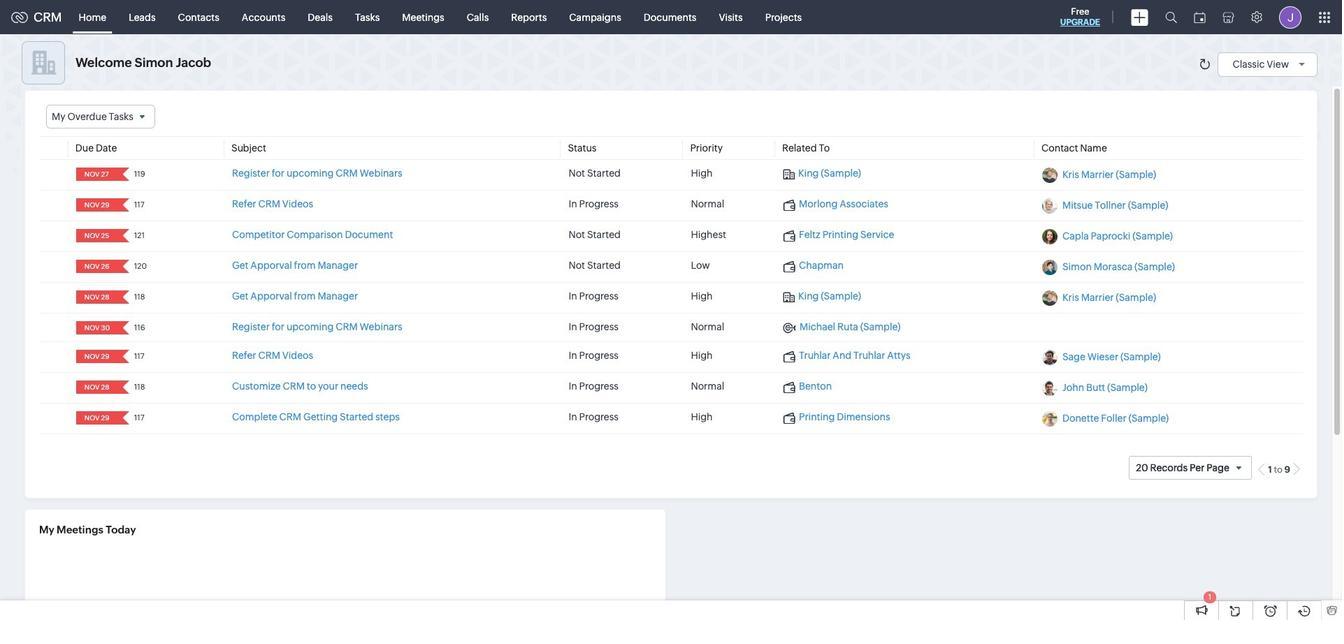 Task type: vqa. For each thing, say whether or not it's contained in the screenshot.
Contacts at top left
no



Task type: describe. For each thing, give the bounding box(es) containing it.
calendar image
[[1194, 12, 1206, 23]]

logo image
[[11, 12, 28, 23]]

search element
[[1157, 0, 1186, 34]]

search image
[[1165, 11, 1177, 23]]



Task type: locate. For each thing, give the bounding box(es) containing it.
create menu image
[[1131, 9, 1148, 26]]

profile element
[[1271, 0, 1310, 34]]

create menu element
[[1123, 0, 1157, 34]]

profile image
[[1279, 6, 1302, 28]]

None field
[[46, 105, 155, 129], [80, 168, 113, 181], [80, 199, 113, 212], [80, 229, 113, 243], [80, 260, 113, 273], [80, 291, 113, 304], [80, 322, 113, 335], [80, 350, 113, 364], [80, 381, 113, 394], [80, 412, 113, 425], [46, 105, 155, 129], [80, 168, 113, 181], [80, 199, 113, 212], [80, 229, 113, 243], [80, 260, 113, 273], [80, 291, 113, 304], [80, 322, 113, 335], [80, 350, 113, 364], [80, 381, 113, 394], [80, 412, 113, 425]]



